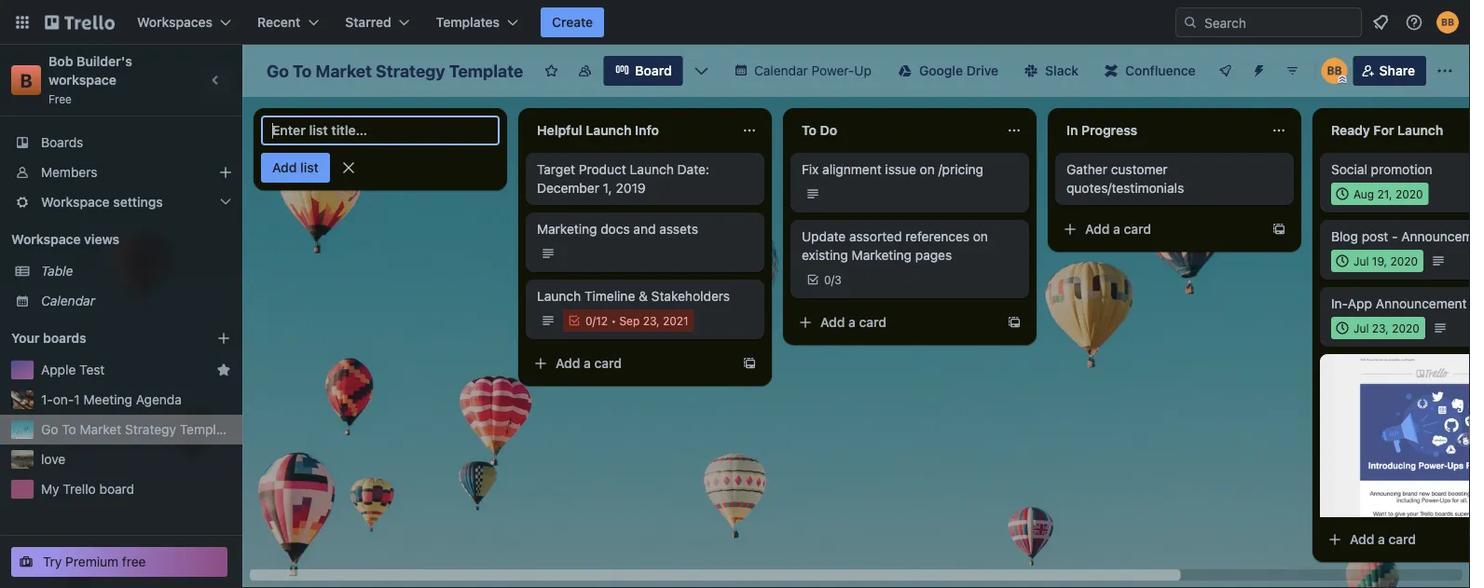 Task type: vqa. For each thing, say whether or not it's contained in the screenshot.
Workspace Visible image at the left
yes



Task type: locate. For each thing, give the bounding box(es) containing it.
workspace down members
[[41, 194, 110, 210]]

0 / 3
[[824, 273, 842, 286]]

0 horizontal spatial /
[[593, 314, 596, 327]]

on inside update assorted references on existing marketing pages
[[973, 229, 988, 244]]

Ready For Launch text field
[[1320, 116, 1471, 145]]

1-on-1 meeting agenda
[[41, 392, 182, 407]]

21,
[[1378, 187, 1393, 200]]

launch up '2019'
[[630, 162, 674, 177]]

cancel list editing image
[[339, 159, 358, 177]]

0 horizontal spatial market
[[80, 422, 121, 437]]

table link
[[41, 262, 231, 281]]

2020 inside jul 23, 2020 checkbox
[[1392, 322, 1420, 335]]

1 horizontal spatial create from template… image
[[1272, 222, 1287, 237]]

confluence icon image
[[1105, 64, 1118, 77]]

1 horizontal spatial 23,
[[1373, 322, 1389, 335]]

add for in progress
[[1085, 221, 1110, 237]]

/ left •
[[593, 314, 596, 327]]

23, inside jul 23, 2020 checkbox
[[1373, 322, 1389, 335]]

try
[[43, 554, 62, 570]]

promotion
[[1371, 162, 1433, 177]]

to down recent dropdown button
[[293, 61, 312, 81]]

on-
[[53, 392, 74, 407]]

1 vertical spatial 0
[[586, 314, 593, 327]]

on for references
[[973, 229, 988, 244]]

0 vertical spatial 2020
[[1396, 187, 1423, 200]]

0 vertical spatial market
[[316, 61, 372, 81]]

2 horizontal spatial to
[[802, 123, 817, 138]]

update assorted references on existing marketing pages link
[[802, 228, 1018, 265]]

calendar inside "link"
[[41, 293, 95, 309]]

try premium free button
[[11, 547, 228, 577]]

0 vertical spatial on
[[920, 162, 935, 177]]

create from template… image for in progress
[[1272, 222, 1287, 237]]

19,
[[1373, 255, 1388, 268]]

go down the recent
[[267, 61, 289, 81]]

0 vertical spatial template
[[449, 61, 524, 81]]

templates
[[436, 14, 500, 30]]

add a card button for do
[[791, 308, 1000, 338]]

workspace
[[48, 72, 117, 88]]

my trello board
[[41, 482, 134, 497]]

1 vertical spatial template
[[180, 422, 235, 437]]

0 left 12
[[586, 314, 593, 327]]

info
[[635, 123, 659, 138]]

workspace navigation collapse icon image
[[203, 67, 229, 93]]

/ down existing on the right top
[[831, 273, 835, 286]]

0 horizontal spatial calendar
[[41, 293, 95, 309]]

0 horizontal spatial marketing
[[537, 221, 597, 237]]

1 vertical spatial on
[[973, 229, 988, 244]]

create from template… image for helpful launch info
[[742, 356, 757, 371]]

2 jul from the top
[[1354, 322, 1369, 335]]

automation image
[[1245, 56, 1271, 82]]

1 vertical spatial go to market strategy template
[[41, 422, 235, 437]]

0 vertical spatial marketing
[[537, 221, 597, 237]]

0 vertical spatial strategy
[[376, 61, 445, 81]]

card for progress
[[1124, 221, 1152, 237]]

to down the on-
[[62, 422, 76, 437]]

2 vertical spatial 2020
[[1392, 322, 1420, 335]]

members
[[41, 165, 97, 180]]

jul
[[1354, 255, 1369, 268], [1354, 322, 1369, 335]]

0 horizontal spatial on
[[920, 162, 935, 177]]

google drive
[[919, 63, 999, 78]]

templates button
[[425, 7, 530, 37]]

0 vertical spatial workspace
[[41, 194, 110, 210]]

do
[[820, 123, 838, 138]]

1 vertical spatial to
[[802, 123, 817, 138]]

calendar down table
[[41, 293, 95, 309]]

2020 inside "aug 21, 2020" option
[[1396, 187, 1423, 200]]

agenda
[[136, 392, 182, 407]]

2020 inside jul 19, 2020 option
[[1391, 255, 1418, 268]]

strategy
[[376, 61, 445, 81], [125, 422, 176, 437]]

jul inside jul 19, 2020 option
[[1354, 255, 1369, 268]]

jul for post
[[1354, 255, 1369, 268]]

ready for launch
[[1332, 123, 1444, 138]]

card for launch
[[595, 356, 622, 371]]

a for progress
[[1114, 221, 1121, 237]]

23, down in-app announcement
[[1373, 322, 1389, 335]]

•
[[611, 314, 616, 327]]

workspace for workspace settings
[[41, 194, 110, 210]]

on for issue
[[920, 162, 935, 177]]

jul down app
[[1354, 322, 1369, 335]]

1 horizontal spatial go to market strategy template
[[267, 61, 524, 81]]

go to market strategy template down starred dropdown button
[[267, 61, 524, 81]]

0 vertical spatial jul
[[1354, 255, 1369, 268]]

0 horizontal spatial 0
[[586, 314, 593, 327]]

workspaces button
[[126, 7, 242, 37]]

1 horizontal spatial market
[[316, 61, 372, 81]]

builder's
[[77, 54, 132, 69]]

love
[[41, 452, 66, 467]]

issue
[[885, 162, 916, 177]]

0 horizontal spatial create from template… image
[[742, 356, 757, 371]]

/ for 12
[[593, 314, 596, 327]]

add a card for progress
[[1085, 221, 1152, 237]]

try premium free
[[43, 554, 146, 570]]

your boards
[[11, 331, 86, 346]]

calendar link
[[41, 292, 231, 311]]

on right issue
[[920, 162, 935, 177]]

2020 for promotion
[[1396, 187, 1423, 200]]

jul for app
[[1354, 322, 1369, 335]]

marketing docs and assets
[[537, 221, 698, 237]]

product
[[579, 162, 627, 177]]

on right references
[[973, 229, 988, 244]]

calendar for calendar
[[41, 293, 95, 309]]

1 horizontal spatial /
[[831, 273, 835, 286]]

market
[[316, 61, 372, 81], [80, 422, 121, 437]]

0 vertical spatial go to market strategy template
[[267, 61, 524, 81]]

1 vertical spatial market
[[80, 422, 121, 437]]

-
[[1392, 229, 1398, 244]]

market down meeting
[[80, 422, 121, 437]]

add a card
[[1085, 221, 1152, 237], [821, 315, 887, 330], [556, 356, 622, 371], [1350, 532, 1417, 547]]

0 notifications image
[[1370, 11, 1392, 34]]

0 vertical spatial create from template… image
[[1272, 222, 1287, 237]]

drive
[[967, 63, 999, 78]]

1 horizontal spatial on
[[973, 229, 988, 244]]

launch inside the "target product launch date: december 1, 2019"
[[630, 162, 674, 177]]

and
[[634, 221, 656, 237]]

1 vertical spatial workspace
[[11, 232, 81, 247]]

add list
[[272, 160, 319, 175]]

apple
[[41, 362, 76, 378]]

create
[[552, 14, 593, 30]]

bob builder's workspace free
[[48, 54, 136, 105]]

go inside text box
[[267, 61, 289, 81]]

starred icon image
[[216, 363, 231, 378]]

0 horizontal spatial strategy
[[125, 422, 176, 437]]

my trello board link
[[41, 480, 231, 499]]

your boards with 5 items element
[[11, 327, 188, 350]]

2020 down 'in-app announcement' link
[[1392, 322, 1420, 335]]

2020 down the blog post - announcem link
[[1391, 255, 1418, 268]]

add a card for do
[[821, 315, 887, 330]]

0 vertical spatial go
[[267, 61, 289, 81]]

go down 1-
[[41, 422, 58, 437]]

switch to… image
[[13, 13, 32, 32]]

0 vertical spatial calendar
[[754, 63, 808, 78]]

slack button
[[1014, 56, 1090, 86]]

strategy down agenda
[[125, 422, 176, 437]]

for
[[1374, 123, 1395, 138]]

card for do
[[859, 315, 887, 330]]

2020 right 21,
[[1396, 187, 1423, 200]]

0 horizontal spatial go
[[41, 422, 58, 437]]

board
[[635, 63, 672, 78]]

marketing
[[537, 221, 597, 237], [852, 248, 912, 263]]

1 vertical spatial bob builder (bobbuilder40) image
[[1322, 58, 1348, 84]]

customer
[[1111, 162, 1168, 177]]

workspace up table
[[11, 232, 81, 247]]

in-app announcement
[[1332, 296, 1467, 311]]

template down agenda
[[180, 422, 235, 437]]

bob
[[48, 54, 73, 69]]

1
[[74, 392, 80, 407]]

1 horizontal spatial template
[[449, 61, 524, 81]]

create from template… image
[[1272, 222, 1287, 237], [742, 356, 757, 371]]

members link
[[0, 158, 242, 187]]

bob builder (bobbuilder40) image
[[1437, 11, 1459, 34], [1322, 58, 1348, 84]]

calendar power-up link
[[723, 56, 883, 86]]

go to market strategy template down 1-on-1 meeting agenda link
[[41, 422, 235, 437]]

workspace settings button
[[0, 187, 242, 217]]

star or unstar board image
[[544, 63, 559, 78]]

marketing down assorted
[[852, 248, 912, 263]]

1 jul from the top
[[1354, 255, 1369, 268]]

a for launch
[[584, 356, 591, 371]]

list
[[300, 160, 319, 175]]

strategy inside text box
[[376, 61, 445, 81]]

1 horizontal spatial to
[[293, 61, 312, 81]]

1 vertical spatial /
[[593, 314, 596, 327]]

0 vertical spatial to
[[293, 61, 312, 81]]

1 vertical spatial marketing
[[852, 248, 912, 263]]

1 vertical spatial calendar
[[41, 293, 95, 309]]

slack icon image
[[1025, 64, 1038, 77]]

workspace inside dropdown button
[[41, 194, 110, 210]]

google drive button
[[888, 56, 1010, 86]]

1 horizontal spatial go
[[267, 61, 289, 81]]

To Do text field
[[791, 116, 996, 145]]

0 horizontal spatial 23,
[[643, 314, 660, 327]]

target product launch date: december 1, 2019
[[537, 162, 710, 196]]

0 vertical spatial bob builder (bobbuilder40) image
[[1437, 11, 1459, 34]]

jul inside jul 23, 2020 checkbox
[[1354, 322, 1369, 335]]

1 vertical spatial jul
[[1354, 322, 1369, 335]]

calendar left 'power-'
[[754, 63, 808, 78]]

marketing down december at the left top of the page
[[537, 221, 597, 237]]

premium
[[65, 554, 119, 570]]

0 for 0 / 3
[[824, 273, 831, 286]]

target
[[537, 162, 575, 177]]

23, right sep at the left bottom
[[643, 314, 660, 327]]

add a card for launch
[[556, 356, 622, 371]]

workspace visible image
[[578, 63, 593, 78]]

workspaces
[[137, 14, 213, 30]]

bob builder (bobbuilder40) image left the share button
[[1322, 58, 1348, 84]]

calendar
[[754, 63, 808, 78], [41, 293, 95, 309]]

1 vertical spatial 2020
[[1391, 255, 1418, 268]]

to inside text box
[[293, 61, 312, 81]]

0 horizontal spatial to
[[62, 422, 76, 437]]

1 horizontal spatial calendar
[[754, 63, 808, 78]]

to inside text box
[[802, 123, 817, 138]]

bob builder (bobbuilder40) image right open information menu image
[[1437, 11, 1459, 34]]

workspace views
[[11, 232, 119, 247]]

/
[[831, 273, 835, 286], [593, 314, 596, 327]]

/ for 3
[[831, 273, 835, 286]]

1 horizontal spatial 0
[[824, 273, 831, 286]]

calendar inside "link"
[[754, 63, 808, 78]]

0 vertical spatial /
[[831, 273, 835, 286]]

a for do
[[849, 315, 856, 330]]

1 vertical spatial create from template… image
[[742, 356, 757, 371]]

0 vertical spatial 0
[[824, 273, 831, 286]]

bob builder's workspace link
[[48, 54, 136, 88]]

add list button
[[261, 153, 330, 183]]

0 left 3
[[824, 273, 831, 286]]

1 horizontal spatial marketing
[[852, 248, 912, 263]]

2 vertical spatial to
[[62, 422, 76, 437]]

0
[[824, 273, 831, 286], [586, 314, 593, 327]]

apple test link
[[41, 361, 209, 380]]

launch
[[586, 123, 632, 138], [1398, 123, 1444, 138], [630, 162, 674, 177], [537, 289, 581, 304]]

market down starred
[[316, 61, 372, 81]]

strategy down starred dropdown button
[[376, 61, 445, 81]]

template down templates 'popup button'
[[449, 61, 524, 81]]

2021
[[663, 314, 689, 327]]

1 horizontal spatial strategy
[[376, 61, 445, 81]]

jul left 19,
[[1354, 255, 1369, 268]]

starred button
[[334, 7, 421, 37]]

to left do
[[802, 123, 817, 138]]



Task type: describe. For each thing, give the bounding box(es) containing it.
blog post - announcem link
[[1332, 228, 1471, 246]]

Enter list title… text field
[[261, 116, 500, 145]]

quotes/testimonials
[[1067, 180, 1184, 196]]

2020 for app
[[1392, 322, 1420, 335]]

in-
[[1332, 296, 1348, 311]]

launch timeline & stakeholders link
[[537, 287, 753, 306]]

fix
[[802, 162, 819, 177]]

boards
[[41, 135, 83, 150]]

fix alignment issue on /pricing
[[802, 162, 984, 177]]

0 horizontal spatial go to market strategy template
[[41, 422, 235, 437]]

1 horizontal spatial bob builder (bobbuilder40) image
[[1437, 11, 1459, 34]]

gather
[[1067, 162, 1108, 177]]

2019
[[616, 180, 646, 196]]

Board name text field
[[257, 56, 533, 86]]

2020 for post
[[1391, 255, 1418, 268]]

show menu image
[[1436, 62, 1455, 80]]

gather customer quotes/testimonials
[[1067, 162, 1184, 196]]

0 for 0 / 12 • sep 23, 2021
[[586, 314, 593, 327]]

12
[[596, 314, 608, 327]]

Aug 21, 2020 checkbox
[[1332, 183, 1429, 205]]

helpful launch info
[[537, 123, 659, 138]]

add a card button for progress
[[1056, 214, 1264, 244]]

free
[[122, 554, 146, 570]]

board link
[[604, 56, 683, 86]]

love link
[[41, 450, 231, 469]]

add a card button for launch
[[526, 349, 735, 379]]

add inside button
[[272, 160, 297, 175]]

go to market strategy template inside text box
[[267, 61, 524, 81]]

starred
[[345, 14, 391, 30]]

template inside text box
[[449, 61, 524, 81]]

&
[[639, 289, 648, 304]]

b
[[20, 69, 32, 91]]

assorted
[[850, 229, 902, 244]]

recent button
[[246, 7, 330, 37]]

references
[[906, 229, 970, 244]]

Jul 23, 2020 checkbox
[[1332, 317, 1426, 339]]

date:
[[678, 162, 710, 177]]

fix alignment issue on /pricing link
[[802, 160, 1018, 179]]

pages
[[916, 248, 952, 263]]

workspace settings
[[41, 194, 163, 210]]

alignment
[[823, 162, 882, 177]]

social
[[1332, 162, 1368, 177]]

meeting
[[83, 392, 132, 407]]

add for helpful launch info
[[556, 356, 580, 371]]

timeline
[[585, 289, 635, 304]]

post
[[1362, 229, 1389, 244]]

b link
[[11, 65, 41, 95]]

1 vertical spatial go
[[41, 422, 58, 437]]

progress
[[1082, 123, 1138, 138]]

stakeholders
[[652, 289, 730, 304]]

Helpful Launch Info text field
[[526, 116, 731, 145]]

google drive icon image
[[899, 64, 912, 77]]

views
[[84, 232, 119, 247]]

announcement
[[1376, 296, 1467, 311]]

Search field
[[1198, 8, 1361, 36]]

app
[[1348, 296, 1373, 311]]

add board image
[[216, 331, 231, 346]]

primary element
[[0, 0, 1471, 45]]

power ups image
[[1218, 63, 1233, 78]]

up
[[855, 63, 872, 78]]

launch left the info
[[586, 123, 632, 138]]

In Progress text field
[[1056, 116, 1261, 145]]

confluence button
[[1094, 56, 1207, 86]]

board
[[99, 482, 134, 497]]

in
[[1067, 123, 1078, 138]]

workspace for workspace views
[[11, 232, 81, 247]]

1 vertical spatial strategy
[[125, 422, 176, 437]]

gather customer quotes/testimonials link
[[1067, 160, 1283, 198]]

existing
[[802, 248, 848, 263]]

slack
[[1045, 63, 1079, 78]]

search image
[[1183, 15, 1198, 30]]

ready
[[1332, 123, 1371, 138]]

jul 19, 2020
[[1354, 255, 1418, 268]]

create from template… image
[[1007, 315, 1022, 330]]

docs
[[601, 221, 630, 237]]

/pricing
[[939, 162, 984, 177]]

customize views image
[[692, 62, 711, 80]]

calendar for calendar power-up
[[754, 63, 808, 78]]

go to market strategy template link
[[41, 421, 235, 439]]

launch left timeline
[[537, 289, 581, 304]]

helpful
[[537, 123, 583, 138]]

Jul 19, 2020 checkbox
[[1332, 250, 1424, 272]]

launch timeline & stakeholders
[[537, 289, 730, 304]]

sep
[[620, 314, 640, 327]]

recent
[[257, 14, 301, 30]]

confluence
[[1126, 63, 1196, 78]]

back to home image
[[45, 7, 115, 37]]

launch right for
[[1398, 123, 1444, 138]]

in progress
[[1067, 123, 1138, 138]]

social promotion link
[[1332, 160, 1471, 179]]

update
[[802, 229, 846, 244]]

my
[[41, 482, 59, 497]]

this member is an admin of this board. image
[[1339, 76, 1347, 84]]

blog
[[1332, 229, 1359, 244]]

target product launch date: december 1, 2019 link
[[537, 160, 753, 198]]

test
[[79, 362, 105, 378]]

share
[[1380, 63, 1416, 78]]

3
[[835, 273, 842, 286]]

add for to do
[[821, 315, 845, 330]]

in-app announcement link
[[1332, 295, 1471, 313]]

marketing docs and assets link
[[537, 220, 753, 239]]

1-on-1 meeting agenda link
[[41, 391, 231, 409]]

december
[[537, 180, 600, 196]]

marketing inside update assorted references on existing marketing pages
[[852, 248, 912, 263]]

1,
[[603, 180, 612, 196]]

0 horizontal spatial template
[[180, 422, 235, 437]]

0 horizontal spatial bob builder (bobbuilder40) image
[[1322, 58, 1348, 84]]

market inside text box
[[316, 61, 372, 81]]

aug 21, 2020
[[1354, 187, 1423, 200]]

open information menu image
[[1405, 13, 1424, 32]]



